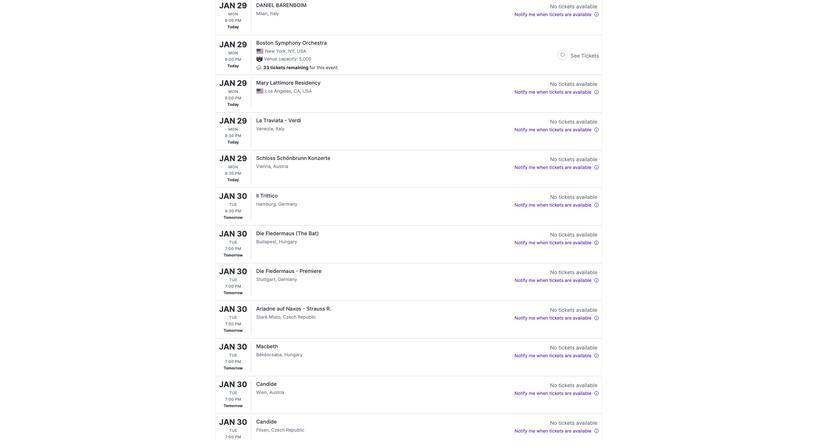 Task type: locate. For each thing, give the bounding box(es) containing it.
jan 29 mon 8:30 pm today left vienna,
[[219, 154, 247, 182]]

czech inside candide pilsen, czech republic
[[271, 428, 285, 433]]

available
[[576, 3, 598, 10], [573, 12, 592, 17], [576, 81, 598, 87], [573, 89, 592, 95], [576, 119, 598, 125], [573, 127, 592, 132], [576, 156, 598, 163], [573, 165, 592, 170], [576, 194, 598, 200], [573, 202, 592, 208], [576, 232, 598, 238], [573, 240, 592, 246], [576, 269, 598, 276], [573, 278, 592, 283], [576, 307, 598, 314], [573, 315, 592, 321], [576, 345, 598, 351], [573, 353, 592, 359], [576, 382, 598, 389], [573, 391, 592, 396], [576, 420, 598, 427], [573, 429, 592, 434]]

7 tue from the top
[[229, 429, 237, 433]]

no for -
[[550, 307, 557, 314]]

3 when from the top
[[537, 127, 548, 132]]

30 inside 'jan 30 tue'
[[237, 418, 247, 427]]

29 left mary on the left top of page
[[237, 79, 247, 88]]

6 me from the top
[[529, 240, 536, 246]]

tooltip image for vienna,
[[594, 165, 599, 170]]

la
[[256, 117, 262, 124]]

1 no from the top
[[550, 3, 557, 10]]

new
[[265, 48, 275, 54]]

republic inside ariadne auf naxos - strauss r. staré mìsto, czech republic
[[298, 314, 316, 320]]

1 vertical spatial tooltip image
[[594, 203, 599, 208]]

me
[[529, 12, 536, 17], [529, 89, 536, 95], [529, 127, 536, 132], [529, 165, 536, 170], [529, 202, 536, 208], [529, 240, 536, 246], [529, 278, 536, 283], [529, 315, 536, 321], [529, 353, 536, 359], [529, 391, 536, 396], [529, 429, 536, 434]]

pm for daniel barenboim
[[235, 18, 241, 23]]

29
[[237, 1, 247, 10], [237, 40, 247, 49], [237, 79, 247, 88], [237, 116, 247, 126], [237, 154, 247, 163]]

2 today from the top
[[228, 63, 239, 68]]

notify
[[515, 12, 528, 17], [515, 89, 528, 95], [515, 127, 528, 132], [515, 165, 528, 170], [515, 202, 528, 208], [515, 240, 528, 246], [515, 278, 528, 283], [515, 315, 528, 321], [515, 353, 528, 359], [515, 391, 528, 396], [515, 429, 528, 434]]

residency
[[295, 80, 321, 86]]

mon
[[228, 12, 238, 16], [228, 50, 238, 55], [228, 89, 238, 94], [228, 127, 238, 132], [228, 165, 238, 169]]

- inside la traviata - verdi venezia, italy
[[285, 117, 287, 124]]

usa down residency
[[303, 88, 312, 94]]

29 left daniel
[[237, 1, 247, 10]]

8:30
[[225, 133, 234, 138], [225, 171, 234, 176]]

2 tue from the top
[[229, 240, 237, 245]]

event
[[326, 65, 338, 70]]

2 tooltip image from the top
[[594, 127, 599, 132]]

jan 29 mon 8:00 pm today left milan, in the left of the page
[[219, 1, 247, 29]]

1 mon from the top
[[228, 12, 238, 16]]

notify me when tickets are available
[[515, 12, 592, 17], [515, 89, 592, 95], [515, 127, 592, 132], [515, 165, 592, 170], [515, 202, 592, 208], [515, 240, 592, 246], [515, 278, 592, 283], [515, 315, 592, 321], [515, 353, 592, 359], [515, 391, 592, 396], [515, 429, 592, 434]]

2 8:30 from the top
[[225, 171, 234, 176]]

notify me when tickets are available for vienna,
[[515, 165, 592, 170]]

tue for die fledermaus - premiere
[[229, 278, 237, 283]]

usa for orchestra
[[297, 48, 306, 54]]

2 are from the top
[[565, 89, 572, 95]]

3 30 from the top
[[237, 267, 247, 276]]

2 mon from the top
[[228, 50, 238, 55]]

usa
[[297, 48, 306, 54], [303, 88, 312, 94]]

tooltip image for bat)
[[594, 240, 599, 246]]

5 mon from the top
[[228, 165, 238, 169]]

1 tooltip image from the top
[[594, 12, 599, 17]]

mon left milan, in the left of the page
[[228, 12, 238, 16]]

0 vertical spatial 8:30
[[225, 133, 234, 138]]

1 when from the top
[[537, 12, 548, 17]]

mary
[[256, 80, 269, 86]]

2 vertical spatial -
[[303, 306, 305, 312]]

2 no from the top
[[550, 81, 557, 87]]

tomorrow inside jan 30 tue 6:30 pm tomorrow
[[224, 215, 243, 220]]

czech
[[283, 314, 297, 320], [271, 428, 285, 433]]

no tickets available for -
[[550, 307, 598, 314]]

8:00
[[225, 18, 234, 23], [225, 57, 234, 62], [225, 96, 234, 101]]

fledermaus for (the
[[266, 230, 295, 237]]

2 7:00 from the top
[[225, 284, 234, 289]]

4 notify me when tickets are available from the top
[[515, 165, 592, 170]]

3 tue from the top
[[229, 278, 237, 283]]

1 are from the top
[[565, 12, 572, 17]]

jan for la traviata - verdi
[[219, 116, 235, 126]]

this
[[317, 65, 325, 70]]

29 left us national flag image
[[237, 40, 247, 49]]

tickets
[[559, 3, 575, 10], [550, 12, 564, 17], [270, 65, 286, 70], [559, 81, 575, 87], [550, 89, 564, 95], [559, 119, 575, 125], [550, 127, 564, 132], [559, 156, 575, 163], [550, 165, 564, 170], [559, 194, 575, 200], [550, 202, 564, 208], [559, 232, 575, 238], [550, 240, 564, 246], [559, 269, 575, 276], [550, 278, 564, 283], [559, 307, 575, 314], [550, 315, 564, 321], [559, 345, 575, 351], [550, 353, 564, 359], [559, 382, 575, 389], [550, 391, 564, 396], [559, 420, 575, 427], [550, 429, 564, 434]]

notify me when tickets are available button for italy
[[515, 10, 599, 18]]

0 vertical spatial tooltip image
[[594, 90, 599, 95]]

5 jan 30 tue 7:00 pm tomorrow from the top
[[219, 380, 247, 409]]

5 me from the top
[[529, 202, 536, 208]]

when for verdi
[[537, 127, 548, 132]]

no tickets available
[[550, 3, 598, 10], [550, 81, 598, 87], [550, 119, 598, 125], [550, 156, 598, 163], [550, 194, 598, 200], [550, 232, 598, 238], [550, 269, 598, 276], [550, 307, 598, 314], [550, 345, 598, 351], [550, 382, 598, 389], [550, 420, 598, 427]]

ariadne auf naxos - strauss r. staré mìsto, czech republic
[[256, 306, 331, 320]]

5 no from the top
[[550, 194, 557, 200]]

tomorrow for ariadne auf naxos - strauss r.
[[224, 328, 243, 333]]

5,000
[[299, 56, 311, 62]]

1 vertical spatial austria
[[269, 390, 284, 395]]

notify me when tickets are available for bat)
[[515, 240, 592, 246]]

candide for candide pilsen, czech republic
[[256, 419, 277, 425]]

germany inside il trittico hamburg, germany
[[278, 201, 298, 207]]

ca,
[[294, 88, 301, 94]]

italy inside daniel barenboim milan, italy
[[270, 11, 279, 16]]

8 no tickets available from the top
[[550, 307, 598, 314]]

3 are from the top
[[565, 127, 572, 132]]

2 vertical spatial jan 29 mon 8:00 pm today
[[219, 79, 247, 107]]

1 jan 30 tue 7:00 pm tomorrow from the top
[[219, 229, 247, 258]]

7 no from the top
[[550, 269, 557, 276]]

tue inside 'jan 30 tue'
[[229, 429, 237, 433]]

29 for boston symphony orchestra
[[237, 40, 247, 49]]

fledermaus up budapest,
[[266, 230, 295, 237]]

0 vertical spatial czech
[[283, 314, 297, 320]]

1 die from the top
[[256, 230, 264, 237]]

die up budapest,
[[256, 230, 264, 237]]

tooltip image for italy
[[594, 12, 599, 17]]

0 vertical spatial jan 29 mon 8:00 pm today
[[219, 1, 247, 29]]

notify me when tickets are available button for premiere
[[515, 276, 599, 284]]

4 tooltip image from the top
[[594, 240, 599, 246]]

jan 30 tue 7:00 pm tomorrow for ariadne auf naxos - strauss r.
[[219, 305, 247, 333]]

are for verdi
[[565, 127, 572, 132]]

1 vertical spatial hungary
[[285, 352, 303, 358]]

1 vertical spatial die
[[256, 268, 264, 275]]

jan 29 mon 8:00 pm today
[[219, 1, 247, 29], [219, 40, 247, 68], [219, 79, 247, 107]]

tue for il trittico
[[229, 202, 237, 207]]

5 30 from the top
[[237, 343, 247, 352]]

2 29 from the top
[[237, 40, 247, 49]]

notify me when tickets are available for germany
[[515, 202, 592, 208]]

me for verdi
[[529, 127, 536, 132]]

die inside die fledermaus - premiere stuttgart, germany
[[256, 268, 264, 275]]

0 vertical spatial die
[[256, 230, 264, 237]]

5 no tickets available from the top
[[550, 194, 598, 200]]

austria
[[273, 164, 288, 169], [269, 390, 284, 395]]

are for -
[[565, 315, 572, 321]]

- inside die fledermaus - premiere stuttgart, germany
[[296, 268, 298, 275]]

1 vertical spatial germany
[[278, 277, 297, 282]]

1 vertical spatial republic
[[286, 428, 305, 433]]

hungary down (the
[[279, 239, 297, 245]]

0 horizontal spatial -
[[285, 117, 287, 124]]

7:00 for die fledermaus - premiere
[[225, 284, 234, 289]]

daniel
[[256, 2, 275, 8]]

when for vienna,
[[537, 165, 548, 170]]

3 no from the top
[[550, 119, 557, 125]]

die
[[256, 230, 264, 237], [256, 268, 264, 275]]

30 inside jan 30 tue 6:30 pm tomorrow
[[237, 192, 247, 201]]

czech right pilsen,
[[271, 428, 285, 433]]

hamburg,
[[256, 201, 277, 207]]

candide inside candide pilsen, czech republic
[[256, 419, 277, 425]]

11 notify from the top
[[515, 429, 528, 434]]

5 29 from the top
[[237, 154, 247, 163]]

today for la traviata - verdi
[[228, 140, 239, 145]]

30 for ariadne auf naxos - strauss r.
[[237, 305, 247, 314]]

die up stuttgart,
[[256, 268, 264, 275]]

tomorrow
[[224, 215, 243, 220], [224, 253, 243, 258], [224, 291, 243, 295], [224, 328, 243, 333], [224, 366, 243, 371], [224, 404, 243, 409]]

7 are from the top
[[565, 278, 572, 283]]

tue inside jan 30 tue 6:30 pm tomorrow
[[229, 202, 237, 207]]

mon left vienna,
[[228, 165, 238, 169]]

austria down schönbrunn
[[273, 164, 288, 169]]

7 notify me when tickets are available button from the top
[[515, 276, 599, 284]]

macbeth békéscsaba, hungary
[[256, 343, 303, 358]]

germany right stuttgart,
[[278, 277, 297, 282]]

schönbrunn
[[277, 155, 307, 161]]

jan
[[219, 1, 235, 10], [219, 40, 235, 49], [219, 79, 235, 88], [219, 116, 235, 126], [219, 154, 235, 163], [219, 192, 235, 201], [219, 229, 235, 239], [219, 267, 235, 276], [219, 305, 235, 314], [219, 343, 235, 352], [219, 380, 235, 390], [219, 418, 235, 427]]

2 tomorrow from the top
[[224, 253, 243, 258]]

when
[[537, 12, 548, 17], [537, 89, 548, 95], [537, 127, 548, 132], [537, 165, 548, 170], [537, 202, 548, 208], [537, 240, 548, 246], [537, 278, 548, 283], [537, 315, 548, 321], [537, 353, 548, 359], [537, 391, 548, 396], [537, 429, 548, 434]]

jan for il trittico
[[219, 192, 235, 201]]

no tickets available for republic
[[550, 420, 598, 427]]

die fledermaus (the bat) budapest, hungary
[[256, 230, 319, 245]]

tooltip image
[[594, 12, 599, 17], [594, 127, 599, 132], [594, 165, 599, 170], [594, 240, 599, 246], [594, 278, 599, 283], [594, 316, 599, 321], [594, 354, 599, 359], [594, 391, 599, 396], [594, 429, 599, 434]]

konzerte
[[308, 155, 331, 161]]

9 tooltip image from the top
[[594, 429, 599, 434]]

2 candide from the top
[[256, 419, 277, 425]]

9 notify from the top
[[515, 353, 528, 359]]

mon left us national flag image
[[228, 50, 238, 55]]

hungary right békéscsaba,
[[285, 352, 303, 358]]

republic right pilsen,
[[286, 428, 305, 433]]

5 tomorrow from the top
[[224, 366, 243, 371]]

1 vertical spatial jan 29 mon 8:30 pm today
[[219, 154, 247, 182]]

remaining
[[287, 65, 309, 70]]

7 me from the top
[[529, 278, 536, 283]]

4 no tickets available from the top
[[550, 156, 598, 163]]

8 notify me when tickets are available button from the top
[[515, 314, 599, 322]]

6 notify from the top
[[515, 240, 528, 246]]

italy down 'traviata'
[[276, 126, 285, 131]]

tooltip image for jan 29
[[594, 90, 599, 95]]

1 8:30 from the top
[[225, 133, 234, 138]]

6 no tickets available from the top
[[550, 232, 598, 238]]

pm inside jan 30 tue 6:30 pm tomorrow
[[235, 209, 241, 214]]

orchestra
[[302, 40, 327, 46]]

1 7:00 from the top
[[225, 246, 234, 251]]

fledermaus
[[266, 230, 295, 237], [266, 268, 295, 275]]

1 notify me when tickets are available from the top
[[515, 12, 592, 17]]

3 7:00 from the top
[[225, 322, 234, 327]]

5 notify from the top
[[515, 202, 528, 208]]

5 tue from the top
[[229, 353, 237, 358]]

jan 29 mon 8:30 pm today left la
[[219, 116, 247, 145]]

mon left "venezia," on the top left of the page
[[228, 127, 238, 132]]

3 jan 29 mon 8:00 pm today from the top
[[219, 79, 247, 107]]

8 are from the top
[[565, 315, 572, 321]]

9 notify me when tickets are available button from the top
[[515, 352, 599, 360]]

1 notify from the top
[[515, 12, 528, 17]]

29 left schloss
[[237, 154, 247, 163]]

mon for boston symphony orchestra
[[228, 50, 238, 55]]

candide inside the candide wien, austria
[[256, 381, 277, 388]]

tue for ariadne auf naxos - strauss r.
[[229, 315, 237, 320]]

1 jan 29 mon 8:00 pm today from the top
[[219, 1, 247, 29]]

6 tue from the top
[[229, 391, 237, 396]]

4 30 from the top
[[237, 305, 247, 314]]

0 vertical spatial candide
[[256, 381, 277, 388]]

today
[[228, 24, 239, 29], [228, 63, 239, 68], [228, 102, 239, 107], [228, 140, 239, 145], [228, 178, 239, 182]]

strauss
[[307, 306, 325, 312]]

3 jan 30 tue 7:00 pm tomorrow from the top
[[219, 305, 247, 333]]

fledermaus inside die fledermaus - premiere stuttgart, germany
[[266, 268, 295, 275]]

2 8:00 from the top
[[225, 57, 234, 62]]

2 vertical spatial 8:00
[[225, 96, 234, 101]]

notify for premiere
[[515, 278, 528, 283]]

- right naxos
[[303, 306, 305, 312]]

3 mon from the top
[[228, 89, 238, 94]]

no for premiere
[[550, 269, 557, 276]]

4 mon from the top
[[228, 127, 238, 132]]

are
[[565, 12, 572, 17], [565, 89, 572, 95], [565, 127, 572, 132], [565, 165, 572, 170], [565, 202, 572, 208], [565, 240, 572, 246], [565, 278, 572, 283], [565, 315, 572, 321], [565, 353, 572, 359], [565, 391, 572, 396], [565, 429, 572, 434]]

republic
[[298, 314, 316, 320], [286, 428, 305, 433]]

jan for schloss schönbrunn konzerte
[[219, 154, 235, 163]]

11 me from the top
[[529, 429, 536, 434]]

candide
[[256, 381, 277, 388], [256, 419, 277, 425]]

4 tomorrow from the top
[[224, 328, 243, 333]]

0 vertical spatial austria
[[273, 164, 288, 169]]

11 no from the top
[[550, 420, 557, 427]]

usa up 5,000
[[297, 48, 306, 54]]

tomorrow for candide
[[224, 404, 243, 409]]

notify for republic
[[515, 429, 528, 434]]

no tickets available for italy
[[550, 3, 598, 10]]

tooltip image
[[594, 90, 599, 95], [594, 203, 599, 208]]

1 fledermaus from the top
[[266, 230, 295, 237]]

candide up wien,
[[256, 381, 277, 388]]

-
[[285, 117, 287, 124], [296, 268, 298, 275], [303, 306, 305, 312]]

0 vertical spatial germany
[[278, 201, 298, 207]]

are for germany
[[565, 202, 572, 208]]

tue
[[229, 202, 237, 207], [229, 240, 237, 245], [229, 278, 237, 283], [229, 315, 237, 320], [229, 353, 237, 358], [229, 391, 237, 396], [229, 429, 237, 433]]

0 vertical spatial fledermaus
[[266, 230, 295, 237]]

are for bat)
[[565, 240, 572, 246]]

me for -
[[529, 315, 536, 321]]

5 when from the top
[[537, 202, 548, 208]]

4 notify me when tickets are available button from the top
[[515, 163, 599, 171]]

mon left us national flag icon
[[228, 89, 238, 94]]

die inside die fledermaus (the bat) budapest, hungary
[[256, 230, 264, 237]]

when for bat)
[[537, 240, 548, 246]]

italy right milan, in the left of the page
[[270, 11, 279, 16]]

notify me when tickets are available for -
[[515, 315, 592, 321]]

- inside ariadne auf naxos - strauss r. staré mìsto, czech republic
[[303, 306, 305, 312]]

macbeth
[[256, 343, 278, 350]]

1 vertical spatial jan 29 mon 8:00 pm today
[[219, 40, 247, 68]]

milan,
[[256, 11, 269, 16]]

0 vertical spatial italy
[[270, 11, 279, 16]]

today for boston symphony orchestra
[[228, 63, 239, 68]]

jan for mary lattimore residency
[[219, 79, 235, 88]]

29 left la
[[237, 116, 247, 126]]

republic down the strauss
[[298, 314, 316, 320]]

venue capacity: 5,000
[[264, 56, 311, 62]]

us national flag image
[[256, 89, 263, 94]]

notify me when tickets are available button for vienna,
[[515, 163, 599, 171]]

schloss
[[256, 155, 276, 161]]

venue
[[264, 56, 277, 62]]

2 horizontal spatial -
[[303, 306, 305, 312]]

are for premiere
[[565, 278, 572, 283]]

fledermaus up stuttgart,
[[266, 268, 295, 275]]

budapest,
[[256, 239, 278, 245]]

2 fledermaus from the top
[[266, 268, 295, 275]]

die fledermaus - premiere stuttgart, germany
[[256, 268, 322, 282]]

are for italy
[[565, 12, 572, 17]]

5 notify me when tickets are available from the top
[[515, 202, 592, 208]]

jan 29 mon 8:00 pm today left us national flag image
[[219, 40, 247, 68]]

mon for la traviata - verdi
[[228, 127, 238, 132]]

die for die fledermaus (the bat)
[[256, 230, 264, 237]]

5 are from the top
[[565, 202, 572, 208]]

pm for il trittico
[[235, 209, 241, 214]]

- left 'verdi'
[[285, 117, 287, 124]]

notify for vienna,
[[515, 165, 528, 170]]

no for republic
[[550, 420, 557, 427]]

1 notify me when tickets are available button from the top
[[515, 10, 599, 18]]

1 vertical spatial 8:30
[[225, 171, 234, 176]]

pm for boston symphony orchestra
[[235, 57, 241, 62]]

0 vertical spatial hungary
[[279, 239, 297, 245]]

1 tue from the top
[[229, 202, 237, 207]]

tooltip image for verdi
[[594, 127, 599, 132]]

6 are from the top
[[565, 240, 572, 246]]

0 vertical spatial -
[[285, 117, 287, 124]]

1 vertical spatial italy
[[276, 126, 285, 131]]

1 vertical spatial usa
[[303, 88, 312, 94]]

1 horizontal spatial -
[[296, 268, 298, 275]]

0 vertical spatial usa
[[297, 48, 306, 54]]

italy
[[270, 11, 279, 16], [276, 126, 285, 131]]

jan inside jan 30 tue 6:30 pm tomorrow
[[219, 192, 235, 201]]

candide up pilsen,
[[256, 419, 277, 425]]

hungary
[[279, 239, 297, 245], [285, 352, 303, 358]]

9 when from the top
[[537, 353, 548, 359]]

no tickets available for germany
[[550, 194, 598, 200]]

3 29 from the top
[[237, 79, 247, 88]]

new york, ny, usa
[[265, 48, 306, 54]]

mon for schloss schönbrunn konzerte
[[228, 165, 238, 169]]

me for italy
[[529, 12, 536, 17]]

0 vertical spatial republic
[[298, 314, 316, 320]]

- left premiere
[[296, 268, 298, 275]]

2 notify me when tickets are available button from the top
[[515, 88, 599, 96]]

1 vertical spatial -
[[296, 268, 298, 275]]

1 vertical spatial 8:00
[[225, 57, 234, 62]]

2 jan 30 tue 7:00 pm tomorrow from the top
[[219, 267, 247, 295]]

1 vertical spatial candide
[[256, 419, 277, 425]]

jan 29 mon 8:00 pm today left us national flag icon
[[219, 79, 247, 107]]

fledermaus inside die fledermaus (the bat) budapest, hungary
[[266, 230, 295, 237]]

4 me from the top
[[529, 165, 536, 170]]

1 vertical spatial fledermaus
[[266, 268, 295, 275]]

6 notify me when tickets are available button from the top
[[515, 239, 599, 246]]

11 are from the top
[[565, 429, 572, 434]]

30 for macbeth
[[237, 343, 247, 352]]

30 for il trittico
[[237, 192, 247, 201]]

7 notify from the top
[[515, 278, 528, 283]]

8 notify from the top
[[515, 315, 528, 321]]

austria right wien,
[[269, 390, 284, 395]]

0 vertical spatial 8:00
[[225, 18, 234, 23]]

when for premiere
[[537, 278, 548, 283]]

lattimore
[[270, 80, 294, 86]]

30
[[237, 192, 247, 201], [237, 229, 247, 239], [237, 267, 247, 276], [237, 305, 247, 314], [237, 343, 247, 352], [237, 380, 247, 390], [237, 418, 247, 427]]

1 vertical spatial czech
[[271, 428, 285, 433]]

jan 30 tue 7:00 pm tomorrow
[[219, 229, 247, 258], [219, 267, 247, 295], [219, 305, 247, 333], [219, 343, 247, 371], [219, 380, 247, 409]]

no
[[550, 3, 557, 10], [550, 81, 557, 87], [550, 119, 557, 125], [550, 156, 557, 163], [550, 194, 557, 200], [550, 232, 557, 238], [550, 269, 557, 276], [550, 307, 557, 314], [550, 345, 557, 351], [550, 382, 557, 389], [550, 420, 557, 427]]

germany right hamburg,
[[278, 201, 298, 207]]

8 me from the top
[[529, 315, 536, 321]]

no for bat)
[[550, 232, 557, 238]]

0 vertical spatial jan 29 mon 8:30 pm today
[[219, 116, 247, 145]]

germany
[[278, 201, 298, 207], [278, 277, 297, 282]]

11 notify me when tickets are available from the top
[[515, 429, 592, 434]]

4 tue from the top
[[229, 315, 237, 320]]

2 me from the top
[[529, 89, 536, 95]]

3 notify from the top
[[515, 127, 528, 132]]

czech down naxos
[[283, 314, 297, 320]]

1 today from the top
[[228, 24, 239, 29]]



Task type: describe. For each thing, give the bounding box(es) containing it.
7 tooltip image from the top
[[594, 354, 599, 359]]

no tickets available for premiere
[[550, 269, 598, 276]]

me for bat)
[[529, 240, 536, 246]]

premiere
[[300, 268, 322, 275]]

jan 30 tue 6:30 pm tomorrow
[[219, 192, 247, 220]]

jan 29 mon 8:30 pm today for la
[[219, 116, 247, 145]]

pm for la traviata - verdi
[[235, 133, 241, 138]]

notify me when tickets are available for italy
[[515, 12, 592, 17]]

symphony
[[275, 40, 301, 46]]

today for schloss schönbrunn konzerte
[[228, 178, 239, 182]]

hungary inside die fledermaus (the bat) budapest, hungary
[[279, 239, 297, 245]]

jan 30 tue 7:00 pm tomorrow for macbeth
[[219, 343, 247, 371]]

10 when from the top
[[537, 391, 548, 396]]

9 are from the top
[[565, 353, 572, 359]]

are for vienna,
[[565, 165, 572, 170]]

jan 29 mon 8:00 pm today for boston symphony orchestra
[[219, 40, 247, 68]]

30 for die fledermaus (the bat)
[[237, 229, 247, 239]]

tomorrow for die fledermaus - premiere
[[224, 291, 243, 295]]

2 notify me when tickets are available from the top
[[515, 89, 592, 95]]

italy inside la traviata - verdi venezia, italy
[[276, 126, 285, 131]]

10 notify me when tickets are available from the top
[[515, 391, 592, 396]]

los angeles, ca, usa
[[265, 88, 312, 94]]

il trittico hamburg, germany
[[256, 193, 298, 207]]

pm for die fledermaus - premiere
[[235, 284, 241, 289]]

7:00 for ariadne auf naxos - strauss r.
[[225, 322, 234, 327]]

békéscsaba,
[[256, 352, 283, 358]]

2 no tickets available from the top
[[550, 81, 598, 87]]

verdi
[[288, 117, 301, 124]]

10 notify me when tickets are available button from the top
[[515, 390, 599, 397]]

jan 30 tue
[[219, 418, 247, 433]]

usa for residency
[[303, 88, 312, 94]]

boston symphony orchestra
[[256, 40, 327, 46]]

today for mary lattimore residency
[[228, 102, 239, 107]]

jan for boston symphony orchestra
[[219, 40, 235, 49]]

boston
[[256, 40, 274, 46]]

notify me when tickets are available button for bat)
[[515, 239, 599, 246]]

trittico
[[260, 193, 278, 199]]

notify for verdi
[[515, 127, 528, 132]]

(the
[[296, 230, 307, 237]]

33 tickets remaining for this event
[[263, 65, 338, 70]]

jan for daniel barenboim
[[219, 1, 235, 10]]

r.
[[327, 306, 331, 312]]

traviata
[[264, 117, 283, 124]]

tickets
[[582, 52, 599, 59]]

10 me from the top
[[529, 391, 536, 396]]

venezia,
[[256, 126, 274, 131]]

ariadne
[[256, 306, 275, 312]]

9 notify me when tickets are available from the top
[[515, 353, 592, 359]]

8:30 for la
[[225, 133, 234, 138]]

notify me when tickets are available button for republic
[[515, 427, 599, 435]]

9 no tickets available from the top
[[550, 345, 598, 351]]

candide pilsen, czech republic
[[256, 419, 305, 433]]

see
[[571, 52, 580, 59]]

us national flag image
[[256, 49, 263, 54]]

schloss schönbrunn konzerte vienna, austria
[[256, 155, 331, 169]]

notify me when tickets are available button for verdi
[[515, 126, 599, 133]]

29 for la traviata - verdi
[[237, 116, 247, 126]]

tue for candide
[[229, 391, 237, 396]]

barenboim
[[276, 2, 307, 8]]

republic inside candide pilsen, czech republic
[[286, 428, 305, 433]]

vienna,
[[256, 164, 272, 169]]

no tickets available for verdi
[[550, 119, 598, 125]]

30 for die fledermaus - premiere
[[237, 267, 247, 276]]

notify for germany
[[515, 202, 528, 208]]

notify me when tickets are available for premiere
[[515, 278, 592, 283]]

29 for mary lattimore residency
[[237, 79, 247, 88]]

notify for bat)
[[515, 240, 528, 246]]

1 8:00 from the top
[[225, 18, 234, 23]]

- for jan 29
[[285, 117, 287, 124]]

9 me from the top
[[529, 353, 536, 359]]

today for daniel barenboim
[[228, 24, 239, 29]]

tomorrow for macbeth
[[224, 366, 243, 371]]

notify for italy
[[515, 12, 528, 17]]

la traviata - verdi venezia, italy
[[256, 117, 301, 131]]

germany inside die fledermaus - premiere stuttgart, germany
[[278, 277, 297, 282]]

fledermaus for -
[[266, 268, 295, 275]]

10 notify from the top
[[515, 391, 528, 396]]

- for jan 30
[[296, 268, 298, 275]]

6:30
[[225, 209, 234, 214]]

jan for candide
[[219, 380, 235, 390]]

angeles,
[[274, 88, 293, 94]]

10 no from the top
[[550, 382, 557, 389]]

no tickets available for bat)
[[550, 232, 598, 238]]

wien,
[[256, 390, 268, 395]]

jan 29 mon 8:00 pm today for daniel barenboim
[[219, 1, 247, 29]]

for
[[310, 65, 316, 70]]

33
[[263, 65, 269, 70]]

mon for daniel barenboim
[[228, 12, 238, 16]]

10 no tickets available from the top
[[550, 382, 598, 389]]

mary lattimore residency
[[256, 80, 321, 86]]

pm for mary lattimore residency
[[235, 96, 241, 101]]

los
[[265, 88, 273, 94]]

me for vienna,
[[529, 165, 536, 170]]

daniel barenboim milan, italy
[[256, 2, 307, 16]]

29 for daniel barenboim
[[237, 1, 247, 10]]

jan 29 mon 8:30 pm today for schloss
[[219, 154, 247, 182]]

tomorrow for die fledermaus (the bat)
[[224, 253, 243, 258]]

notify for -
[[515, 315, 528, 321]]

capacity:
[[279, 56, 298, 62]]

8 tooltip image from the top
[[594, 391, 599, 396]]

9 no from the top
[[550, 345, 557, 351]]

hungary inside macbeth békéscsaba, hungary
[[285, 352, 303, 358]]

naxos
[[286, 306, 301, 312]]

7:00 for candide
[[225, 397, 234, 402]]

2 when from the top
[[537, 89, 548, 95]]

no tickets available for vienna,
[[550, 156, 598, 163]]

jan 30 tue 7:00 pm tomorrow for die fledermaus - premiere
[[219, 267, 247, 295]]

when for italy
[[537, 12, 548, 17]]

tue for macbeth
[[229, 353, 237, 358]]

7:00 for macbeth
[[225, 360, 234, 364]]

when for republic
[[537, 429, 548, 434]]

auf
[[277, 306, 285, 312]]

jan 29 mon 8:00 pm today for mary lattimore residency
[[219, 79, 247, 107]]

tomorrow for il trittico
[[224, 215, 243, 220]]

stuttgart,
[[256, 277, 277, 282]]

see tickets
[[571, 52, 599, 59]]

die for die fledermaus - premiere
[[256, 268, 264, 275]]

il
[[256, 193, 259, 199]]

tooltip image for premiere
[[594, 278, 599, 283]]

austria inside schloss schönbrunn konzerte vienna, austria
[[273, 164, 288, 169]]

staré
[[256, 314, 268, 320]]

no for italy
[[550, 3, 557, 10]]

when for germany
[[537, 202, 548, 208]]

jan inside 'jan 30 tue'
[[219, 418, 235, 427]]

29 for schloss schönbrunn konzerte
[[237, 154, 247, 163]]

pm for die fledermaus (the bat)
[[235, 246, 241, 251]]

york,
[[276, 48, 287, 54]]

pilsen,
[[256, 428, 270, 433]]

no for germany
[[550, 194, 557, 200]]

when for -
[[537, 315, 548, 321]]

me for premiere
[[529, 278, 536, 283]]

no for verdi
[[550, 119, 557, 125]]

czech inside ariadne auf naxos - strauss r. staré mìsto, czech republic
[[283, 314, 297, 320]]

are for republic
[[565, 429, 572, 434]]

pm for macbeth
[[235, 360, 241, 364]]

pm for schloss schönbrunn konzerte
[[235, 171, 241, 176]]

ny,
[[288, 48, 296, 54]]

candide wien, austria
[[256, 381, 284, 395]]

2 notify from the top
[[515, 89, 528, 95]]

austria inside the candide wien, austria
[[269, 390, 284, 395]]

notify me when tickets are available for verdi
[[515, 127, 592, 132]]

10 are from the top
[[565, 391, 572, 396]]

bat)
[[309, 230, 319, 237]]

8:00 for mary
[[225, 96, 234, 101]]

mìsto,
[[269, 314, 282, 320]]



Task type: vqa. For each thing, say whether or not it's contained in the screenshot.


